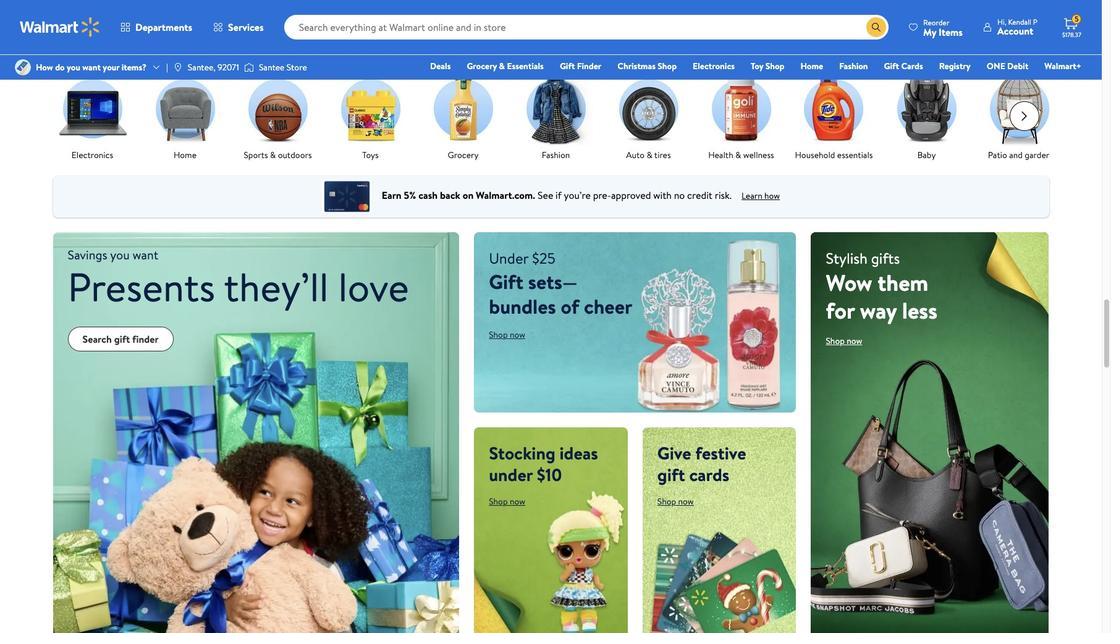 Task type: vqa. For each thing, say whether or not it's contained in the screenshot.
topmost Sugar
no



Task type: describe. For each thing, give the bounding box(es) containing it.
kendall
[[1008, 17, 1031, 27]]

them
[[878, 267, 928, 298]]

it
[[76, 45, 84, 62]]

under
[[489, 463, 533, 487]]

1 horizontal spatial fashion link
[[834, 59, 874, 73]]

92071
[[218, 61, 239, 74]]

gift for gift sets— bundles of cheer
[[489, 268, 523, 295]]

grocery & essentials
[[467, 60, 544, 72]]

& for wellness
[[735, 149, 741, 161]]

hi, kendall p account
[[997, 17, 1038, 38]]

health
[[708, 149, 733, 161]]

shop now link for under
[[489, 496, 525, 508]]

risk.
[[715, 189, 732, 202]]

shop for wow them for way less
[[826, 335, 845, 347]]

pre-
[[593, 189, 611, 202]]

1 horizontal spatial fashion
[[839, 60, 868, 72]]

capitalone image
[[322, 181, 372, 212]]

how
[[764, 190, 780, 202]]

shop now link for for
[[826, 335, 862, 347]]

health & wellness link
[[704, 72, 778, 161]]

shop for stocking ideas under $10
[[489, 496, 508, 508]]

garden
[[1025, 149, 1051, 161]]

auto
[[626, 149, 645, 161]]

gift cards link
[[878, 59, 929, 73]]

christmas
[[618, 60, 656, 72]]

deals link
[[425, 59, 456, 73]]

Walmart Site-Wide search field
[[284, 15, 889, 40]]

0 horizontal spatial all
[[87, 45, 99, 62]]

gift for gift cards
[[884, 60, 899, 72]]

grocery & essentials link
[[461, 59, 549, 73]]

departments button
[[110, 12, 203, 42]]

sports & outdoors link
[[241, 72, 315, 161]]

baby
[[917, 149, 936, 161]]

next slide for departmentsgrid list image
[[1009, 101, 1039, 131]]

0 horizontal spatial home link
[[148, 72, 222, 161]]

0 vertical spatial gift
[[114, 332, 130, 346]]

essentials
[[837, 149, 873, 161]]

here
[[131, 45, 155, 62]]

santee, 92071
[[188, 61, 239, 74]]

give
[[657, 441, 691, 465]]

search gift finder link
[[68, 327, 173, 351]]

cheer
[[584, 293, 632, 320]]

shop inside "link"
[[658, 60, 677, 72]]

how
[[36, 61, 53, 74]]

capital one  earn 5% cash back on walmart.com. see if you're pre-approved with no credit risk. learn how element
[[742, 190, 780, 203]]

earn 5% cash back on walmart.com. see if you're pre-approved with no credit risk.
[[382, 189, 732, 202]]

cards
[[689, 463, 729, 487]]

want
[[82, 61, 101, 74]]

search
[[82, 332, 112, 346]]

walmart+ link
[[1039, 59, 1087, 73]]

toy shop link
[[745, 59, 790, 73]]

1 horizontal spatial electronics link
[[687, 59, 740, 73]]

stocking
[[489, 441, 555, 465]]

1 vertical spatial home
[[174, 149, 197, 161]]

gift inside "give festive gift cards"
[[657, 463, 685, 487]]

search icon image
[[871, 22, 881, 32]]

get it all right here
[[53, 45, 155, 62]]

gift finder link
[[554, 59, 607, 73]]

household
[[795, 149, 835, 161]]

wow
[[826, 267, 872, 298]]

Search search field
[[284, 15, 889, 40]]

one debit
[[987, 60, 1028, 72]]

shop now for for
[[826, 335, 862, 347]]

items?
[[122, 61, 146, 74]]

view all
[[1020, 49, 1049, 61]]

see
[[538, 189, 553, 202]]

departments
[[135, 20, 192, 34]]

grocery for grocery & essentials
[[467, 60, 497, 72]]

earn
[[382, 189, 401, 202]]

auto & tires
[[626, 149, 671, 161]]

shop now for bundles
[[489, 329, 525, 341]]

for
[[826, 295, 855, 326]]

1 horizontal spatial home
[[801, 60, 823, 72]]

santee,
[[188, 61, 216, 74]]

store
[[287, 61, 307, 74]]

my
[[923, 25, 936, 39]]

clear search field text image
[[852, 22, 861, 32]]

approved
[[611, 189, 651, 202]]

cash
[[418, 189, 438, 202]]

you're
[[564, 189, 591, 202]]

gift for gift finder
[[560, 60, 575, 72]]

tires
[[654, 149, 671, 161]]

gift sets— bundles of cheer
[[489, 268, 632, 320]]

less
[[902, 295, 938, 326]]

wow them for way less
[[826, 267, 938, 326]]

5 $178.37
[[1062, 14, 1081, 39]]

shop now link for gift
[[657, 496, 694, 508]]

household essentials link
[[795, 72, 873, 161]]

health & wellness
[[708, 149, 774, 161]]

 image for how do you want your items?
[[15, 59, 31, 75]]

items
[[939, 25, 963, 39]]

toy shop
[[751, 60, 784, 72]]

1 horizontal spatial home link
[[795, 59, 829, 73]]



Task type: locate. For each thing, give the bounding box(es) containing it.
0 horizontal spatial fashion link
[[519, 72, 593, 161]]

presents they'll love
[[68, 259, 409, 314]]

now for bundles
[[510, 329, 525, 341]]

shop now for gift
[[657, 496, 694, 508]]

stocking ideas under $10
[[489, 441, 598, 487]]

one debit link
[[981, 59, 1034, 73]]

1 horizontal spatial gift
[[560, 60, 575, 72]]

1 horizontal spatial gift
[[657, 463, 685, 487]]

|
[[166, 61, 168, 74]]

shop now link
[[489, 329, 525, 341], [826, 335, 862, 347], [489, 496, 525, 508], [657, 496, 694, 508]]

you
[[67, 61, 80, 74]]

fashion up "earn 5% cash back on walmart.com. see if you're pre-approved with no credit risk."
[[542, 149, 570, 161]]

reorder
[[923, 17, 950, 27]]

toys link
[[333, 72, 408, 161]]

& left the tires
[[647, 149, 652, 161]]

santee
[[259, 61, 285, 74]]

deals
[[430, 60, 451, 72]]

auto & tires link
[[611, 72, 686, 161]]

learn how
[[742, 190, 780, 202]]

0 horizontal spatial electronics link
[[55, 72, 129, 161]]

household essentials
[[795, 149, 873, 161]]

love
[[338, 259, 409, 314]]

0 horizontal spatial electronics
[[71, 149, 113, 161]]

0 horizontal spatial  image
[[15, 59, 31, 75]]

now for under
[[510, 496, 525, 508]]

& for tires
[[647, 149, 652, 161]]

finder
[[132, 332, 159, 346]]

shop now down the cards
[[657, 496, 694, 508]]

walmart image
[[20, 17, 100, 37]]

christmas shop link
[[612, 59, 682, 73]]

shop now down for
[[826, 335, 862, 347]]

now down for
[[847, 335, 862, 347]]

services button
[[203, 12, 274, 42]]

1 horizontal spatial electronics
[[693, 60, 735, 72]]

1 vertical spatial fashion
[[542, 149, 570, 161]]

1 vertical spatial electronics
[[71, 149, 113, 161]]

shop now link down "under"
[[489, 496, 525, 508]]

gift
[[560, 60, 575, 72], [884, 60, 899, 72], [489, 268, 523, 295]]

grocery right deals at the left top
[[467, 60, 497, 72]]

shop now link down the cards
[[657, 496, 694, 508]]

santee store
[[259, 61, 307, 74]]

gift left sets—
[[489, 268, 523, 295]]

0 vertical spatial grocery
[[467, 60, 497, 72]]

1 horizontal spatial  image
[[244, 61, 254, 74]]

 image
[[15, 59, 31, 75], [244, 61, 254, 74]]

view all link
[[1020, 49, 1049, 61]]

all
[[87, 45, 99, 62], [1041, 49, 1049, 61]]

learn
[[742, 190, 762, 202]]

sets—
[[528, 268, 578, 295]]

all right view
[[1041, 49, 1049, 61]]

now for for
[[847, 335, 862, 347]]

baby link
[[890, 72, 964, 161]]

5
[[1075, 14, 1079, 24]]

walmart+
[[1045, 60, 1081, 72]]

shop now link down bundles
[[489, 329, 525, 341]]

now
[[510, 329, 525, 341], [847, 335, 862, 347], [510, 496, 525, 508], [678, 496, 694, 508]]

& right health
[[735, 149, 741, 161]]

how do you want your items?
[[36, 61, 146, 74]]

shop now link down for
[[826, 335, 862, 347]]

right
[[102, 45, 128, 62]]

registry
[[939, 60, 971, 72]]

hi,
[[997, 17, 1006, 27]]

sports & outdoors
[[244, 149, 312, 161]]

shop down "under"
[[489, 496, 508, 508]]

gift left finder
[[560, 60, 575, 72]]

grocery for grocery
[[448, 149, 479, 161]]

shop down the give
[[657, 496, 676, 508]]

toys
[[362, 149, 379, 161]]

1 vertical spatial gift
[[657, 463, 685, 487]]

christmas shop
[[618, 60, 677, 72]]

shop now down bundles
[[489, 329, 525, 341]]

0 vertical spatial home
[[801, 60, 823, 72]]

all right it
[[87, 45, 99, 62]]

& for outdoors
[[270, 149, 276, 161]]

gift left finder
[[114, 332, 130, 346]]

patio
[[988, 149, 1007, 161]]

shop right christmas
[[658, 60, 677, 72]]

toy
[[751, 60, 763, 72]]

shop now down "under"
[[489, 496, 525, 508]]

shop down for
[[826, 335, 845, 347]]

fashion
[[839, 60, 868, 72], [542, 149, 570, 161]]

2 horizontal spatial gift
[[884, 60, 899, 72]]

now for gift
[[678, 496, 694, 508]]

shop for give festive gift cards
[[657, 496, 676, 508]]

 image left "how" on the left of page
[[15, 59, 31, 75]]

1 vertical spatial grocery
[[448, 149, 479, 161]]

0 horizontal spatial home
[[174, 149, 197, 161]]

now down the cards
[[678, 496, 694, 508]]

credit
[[687, 189, 712, 202]]

$178.37
[[1062, 30, 1081, 39]]

essentials
[[507, 60, 544, 72]]

back
[[440, 189, 460, 202]]

gift finder
[[560, 60, 601, 72]]

and
[[1009, 149, 1023, 161]]

they'll
[[224, 259, 329, 314]]

wellness
[[743, 149, 774, 161]]

0 horizontal spatial gift
[[114, 332, 130, 346]]

shop down bundles
[[489, 329, 508, 341]]

no
[[674, 189, 685, 202]]

p
[[1033, 17, 1038, 27]]

& right sports
[[270, 149, 276, 161]]

way
[[860, 295, 897, 326]]

shop now for under
[[489, 496, 525, 508]]

grocery link
[[426, 72, 500, 161]]

patio and garden
[[988, 149, 1051, 161]]

gift
[[114, 332, 130, 346], [657, 463, 685, 487]]

do
[[55, 61, 65, 74]]

search gift finder
[[82, 332, 159, 346]]

if
[[556, 189, 562, 202]]

cards
[[901, 60, 923, 72]]

gift cards
[[884, 60, 923, 72]]

of
[[561, 293, 579, 320]]

0 horizontal spatial fashion
[[542, 149, 570, 161]]

5%
[[404, 189, 416, 202]]

reorder my items
[[923, 17, 963, 39]]

finder
[[577, 60, 601, 72]]

shop right toy at the top of the page
[[765, 60, 784, 72]]

 image
[[173, 62, 183, 72]]

now down bundles
[[510, 329, 525, 341]]

with
[[653, 189, 672, 202]]

 image right 92071
[[244, 61, 254, 74]]

0 horizontal spatial gift
[[489, 268, 523, 295]]

walmart.com.
[[476, 189, 535, 202]]

shop now link for bundles
[[489, 329, 525, 341]]

view
[[1020, 49, 1039, 61]]

outdoors
[[278, 149, 312, 161]]

shop for gift sets— bundles of cheer
[[489, 329, 508, 341]]

1 horizontal spatial all
[[1041, 49, 1049, 61]]

presents
[[68, 259, 215, 314]]

 image for santee store
[[244, 61, 254, 74]]

fashion link
[[834, 59, 874, 73], [519, 72, 593, 161]]

0 vertical spatial electronics
[[693, 60, 735, 72]]

& for essentials
[[499, 60, 505, 72]]

account
[[997, 24, 1033, 38]]

0 vertical spatial fashion
[[839, 60, 868, 72]]

& left essentials
[[499, 60, 505, 72]]

gift left cards
[[884, 60, 899, 72]]

gift left the cards
[[657, 463, 685, 487]]

registry link
[[934, 59, 976, 73]]

grocery up on
[[448, 149, 479, 161]]

now down "under"
[[510, 496, 525, 508]]

electronics
[[693, 60, 735, 72], [71, 149, 113, 161]]

on
[[463, 189, 474, 202]]

fashion down the clear search field text icon
[[839, 60, 868, 72]]

gift inside gift sets— bundles of cheer
[[489, 268, 523, 295]]



